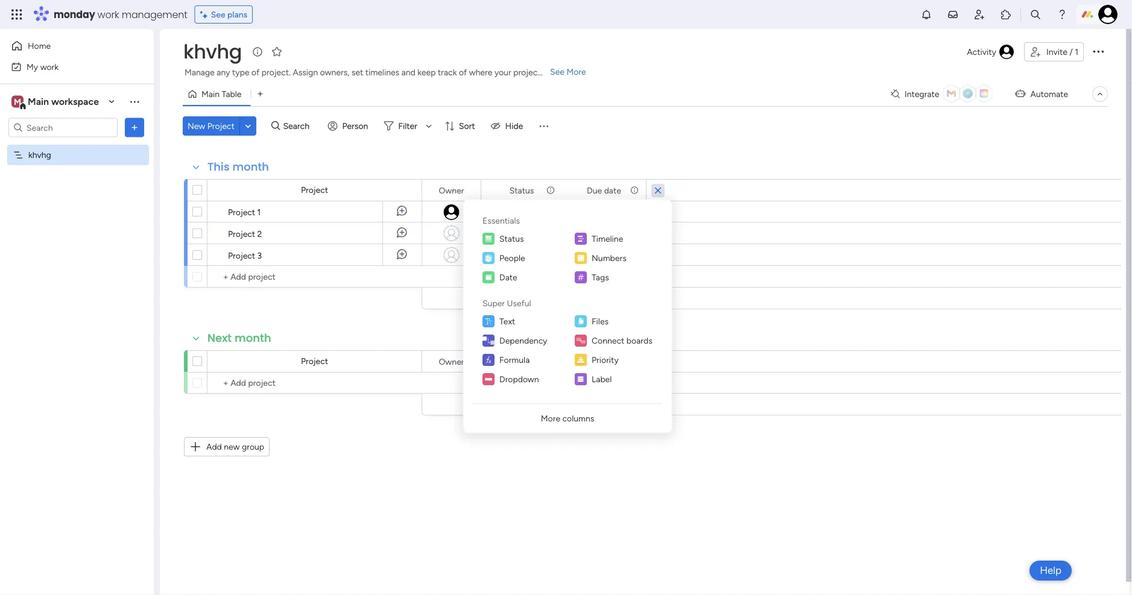 Task type: vqa. For each thing, say whether or not it's contained in the screenshot.
Personal info Link
no



Task type: locate. For each thing, give the bounding box(es) containing it.
where
[[469, 67, 493, 78]]

hide
[[506, 121, 523, 131]]

search everything image
[[1030, 8, 1042, 21]]

month right this
[[233, 159, 269, 175]]

sort button
[[440, 116, 483, 136]]

component__icon image left 'priority' at the right of the page
[[575, 354, 587, 366]]

1 vertical spatial date
[[605, 357, 622, 367]]

nov
[[594, 227, 609, 237], [594, 249, 609, 259]]

component__icon image down essentials
[[483, 233, 495, 245]]

1 vertical spatial options image
[[129, 122, 141, 134]]

work
[[98, 8, 119, 21], [40, 62, 59, 72]]

more right project
[[567, 67, 586, 77]]

priority
[[592, 355, 619, 365]]

autopilot image
[[1016, 86, 1026, 101]]

1 horizontal spatial main
[[202, 89, 220, 99]]

see right project
[[550, 67, 565, 77]]

add view image
[[258, 90, 263, 99]]

1 horizontal spatial khvhg
[[183, 38, 242, 65]]

2 due date from the top
[[587, 357, 622, 367]]

2 + add project text field from the top
[[214, 376, 416, 390]]

workspace
[[51, 96, 99, 107]]

component__icon image left connect
[[575, 335, 587, 347]]

column information image
[[546, 186, 556, 195]]

main inside workspace selection element
[[28, 96, 49, 107]]

0 vertical spatial 1
[[1076, 47, 1079, 57]]

boards
[[627, 336, 653, 346]]

status up dropdown
[[510, 357, 534, 367]]

nov for nov 14
[[594, 227, 609, 237]]

this month
[[208, 159, 269, 175]]

khvhg up any
[[183, 38, 242, 65]]

options image
[[1092, 44, 1106, 58], [129, 122, 141, 134]]

activity
[[968, 47, 997, 57]]

due up label
[[587, 357, 602, 367]]

status for 1st the status "field" from the bottom of the page
[[510, 357, 534, 367]]

1 due date field from the top
[[584, 184, 625, 197]]

Owner field
[[436, 184, 467, 197], [436, 355, 467, 368]]

1 horizontal spatial see
[[550, 67, 565, 77]]

project.
[[262, 67, 291, 78]]

component__icon image for connect boards
[[575, 335, 587, 347]]

khvhg list box
[[0, 142, 154, 328]]

1 nov from the top
[[594, 227, 609, 237]]

tags
[[592, 272, 609, 283]]

nov left 15
[[594, 249, 609, 259]]

owner
[[439, 185, 464, 196], [439, 357, 464, 367]]

14
[[610, 227, 619, 237]]

see
[[211, 9, 225, 20], [550, 67, 565, 77]]

option
[[0, 144, 154, 147]]

options image down the workspace options image
[[129, 122, 141, 134]]

1 vertical spatial nov
[[594, 249, 609, 259]]

0 vertical spatial see
[[211, 9, 225, 20]]

component__icon image left people
[[483, 252, 495, 264]]

1 right the /
[[1076, 47, 1079, 57]]

1 due from the top
[[587, 185, 602, 196]]

0 vertical spatial due date field
[[584, 184, 625, 197]]

work right 'my'
[[40, 62, 59, 72]]

see inside 'button'
[[211, 9, 225, 20]]

person button
[[323, 116, 376, 136]]

status up working on it
[[510, 185, 534, 196]]

1 vertical spatial more
[[541, 414, 561, 424]]

1 vertical spatial + add project text field
[[214, 376, 416, 390]]

0 vertical spatial owner
[[439, 185, 464, 196]]

0 vertical spatial owner field
[[436, 184, 467, 197]]

working
[[497, 207, 528, 218]]

main inside button
[[202, 89, 220, 99]]

due date field up label
[[584, 355, 625, 368]]

component__icon image left dropdown
[[483, 374, 495, 386]]

my
[[27, 62, 38, 72]]

status field up working on it
[[507, 184, 537, 197]]

2 date from the top
[[605, 357, 622, 367]]

component__icon image for text
[[483, 316, 495, 328]]

due for first due date field from the bottom of the page
[[587, 357, 602, 367]]

monday
[[54, 8, 95, 21]]

component__icon image for files
[[575, 316, 587, 328]]

0 vertical spatial date
[[605, 185, 622, 196]]

project
[[207, 121, 235, 131], [301, 185, 328, 195], [228, 207, 255, 217], [228, 229, 255, 239], [228, 250, 255, 261], [301, 356, 328, 367]]

due
[[587, 185, 602, 196], [587, 357, 602, 367]]

Status field
[[507, 184, 537, 197], [507, 355, 537, 368]]

more left 'columns'
[[541, 414, 561, 424]]

khvhg
[[183, 38, 242, 65], [28, 150, 51, 160]]

component__icon image left dependency
[[483, 335, 495, 347]]

nov left 14
[[594, 227, 609, 237]]

nov 14
[[594, 227, 619, 237]]

khvhg field
[[180, 38, 245, 65]]

+ Add project text field
[[214, 270, 416, 284], [214, 376, 416, 390]]

month for next month
[[235, 331, 271, 346]]

menu image
[[538, 120, 550, 132]]

component__icon image for tags
[[575, 272, 587, 284]]

due date up label
[[587, 357, 622, 367]]

component__icon image left the tags
[[575, 272, 587, 284]]

files
[[592, 317, 609, 327]]

1 horizontal spatial 1
[[1076, 47, 1079, 57]]

management
[[122, 8, 188, 21]]

of right type
[[252, 67, 260, 78]]

apps image
[[1001, 8, 1013, 21]]

new
[[188, 121, 205, 131]]

1 vertical spatial month
[[235, 331, 271, 346]]

person
[[343, 121, 368, 131]]

0 vertical spatial status
[[510, 185, 534, 196]]

text
[[500, 317, 516, 327]]

see left the plans
[[211, 9, 225, 20]]

date
[[605, 185, 622, 196], [605, 357, 622, 367]]

0 horizontal spatial of
[[252, 67, 260, 78]]

This month field
[[205, 159, 272, 175]]

due date field left column information icon
[[584, 184, 625, 197]]

angle down image
[[245, 122, 251, 131]]

numbers
[[592, 253, 627, 263]]

khvhg inside khvhg list box
[[28, 150, 51, 160]]

timeline
[[592, 234, 624, 244]]

0 vertical spatial nov
[[594, 227, 609, 237]]

main
[[202, 89, 220, 99], [28, 96, 49, 107]]

main left table
[[202, 89, 220, 99]]

work right monday
[[98, 8, 119, 21]]

v2 search image
[[272, 119, 280, 133]]

1 inside button
[[1076, 47, 1079, 57]]

add to favorites image
[[271, 46, 283, 58]]

of right track
[[459, 67, 467, 78]]

1 vertical spatial work
[[40, 62, 59, 72]]

1 vertical spatial owner field
[[436, 355, 467, 368]]

see more link
[[549, 66, 588, 78]]

component__icon image left nov 15
[[575, 252, 587, 264]]

main right workspace icon
[[28, 96, 49, 107]]

1 vertical spatial due
[[587, 357, 602, 367]]

1 vertical spatial due date
[[587, 357, 622, 367]]

new project button
[[183, 116, 240, 136]]

stands.
[[543, 67, 570, 78]]

of
[[252, 67, 260, 78], [459, 67, 467, 78]]

1 horizontal spatial work
[[98, 8, 119, 21]]

see for see plans
[[211, 9, 225, 20]]

component__icon image for label
[[575, 374, 587, 386]]

1 vertical spatial status field
[[507, 355, 537, 368]]

connect
[[592, 336, 625, 346]]

set
[[352, 67, 364, 78]]

status field up dropdown
[[507, 355, 537, 368]]

0 vertical spatial month
[[233, 159, 269, 175]]

nov for nov 15
[[594, 249, 609, 259]]

1 date from the top
[[605, 185, 622, 196]]

1 vertical spatial due date field
[[584, 355, 625, 368]]

component__icon image left label
[[575, 374, 587, 386]]

1 vertical spatial khvhg
[[28, 150, 51, 160]]

Due date field
[[584, 184, 625, 197], [584, 355, 625, 368]]

due date
[[587, 185, 622, 196], [587, 357, 622, 367]]

due left column information icon
[[587, 185, 602, 196]]

work inside "button"
[[40, 62, 59, 72]]

3
[[257, 250, 262, 261]]

0 vertical spatial more
[[567, 67, 586, 77]]

0 vertical spatial + add project text field
[[214, 270, 416, 284]]

work for my
[[40, 62, 59, 72]]

1 vertical spatial 1
[[257, 207, 261, 217]]

0 vertical spatial khvhg
[[183, 38, 242, 65]]

it
[[542, 207, 547, 218]]

1 + add project text field from the top
[[214, 270, 416, 284]]

date up label
[[605, 357, 622, 367]]

due date left column information icon
[[587, 185, 622, 196]]

add
[[206, 442, 222, 452]]

see more
[[550, 67, 586, 77]]

0 horizontal spatial work
[[40, 62, 59, 72]]

2 nov from the top
[[594, 249, 609, 259]]

v2 done deadline image
[[567, 228, 576, 239]]

main for main workspace
[[28, 96, 49, 107]]

label
[[592, 374, 612, 385]]

more
[[567, 67, 586, 77], [541, 414, 561, 424]]

component__icon image left the date
[[483, 272, 495, 284]]

component__icon image left the files
[[575, 316, 587, 328]]

home
[[28, 41, 51, 51]]

this
[[208, 159, 230, 175]]

table
[[222, 89, 242, 99]]

2
[[257, 229, 262, 239]]

khvhg down "search in workspace" field
[[28, 150, 51, 160]]

0 vertical spatial work
[[98, 8, 119, 21]]

0 horizontal spatial khvhg
[[28, 150, 51, 160]]

project 3
[[228, 250, 262, 261]]

1 up 2
[[257, 207, 261, 217]]

component__icon image for people
[[483, 252, 495, 264]]

0 vertical spatial status field
[[507, 184, 537, 197]]

inbox image
[[948, 8, 960, 21]]

dropdown
[[500, 374, 539, 385]]

status for first the status "field"
[[510, 185, 534, 196]]

next month
[[208, 331, 271, 346]]

component__icon image left text
[[483, 316, 495, 328]]

done
[[512, 228, 532, 239]]

1 owner field from the top
[[436, 184, 467, 197]]

invite members image
[[974, 8, 986, 21]]

1 horizontal spatial more
[[567, 67, 586, 77]]

month right next
[[235, 331, 271, 346]]

0 vertical spatial due
[[587, 185, 602, 196]]

1 horizontal spatial of
[[459, 67, 467, 78]]

1 vertical spatial see
[[550, 67, 565, 77]]

status
[[510, 185, 534, 196], [500, 234, 524, 244], [510, 357, 534, 367]]

1 vertical spatial owner
[[439, 357, 464, 367]]

0 horizontal spatial 1
[[257, 207, 261, 217]]

component__icon image left the formula
[[483, 354, 495, 366]]

0 vertical spatial due date
[[587, 185, 622, 196]]

0 horizontal spatial see
[[211, 9, 225, 20]]

status up the stuck
[[500, 234, 524, 244]]

Search field
[[280, 118, 317, 135]]

2 vertical spatial status
[[510, 357, 534, 367]]

component__icon image for numbers
[[575, 252, 587, 264]]

arrow down image
[[422, 119, 436, 133]]

component__icon image
[[483, 233, 495, 245], [575, 233, 587, 245], [483, 252, 495, 264], [575, 252, 587, 264], [483, 272, 495, 284], [575, 272, 587, 284], [483, 316, 495, 328], [575, 316, 587, 328], [483, 335, 495, 347], [575, 335, 587, 347], [483, 354, 495, 366], [575, 354, 587, 366], [483, 374, 495, 386], [575, 374, 587, 386]]

options image right the /
[[1092, 44, 1106, 58]]

1 vertical spatial status
[[500, 234, 524, 244]]

month
[[233, 159, 269, 175], [235, 331, 271, 346]]

1 horizontal spatial options image
[[1092, 44, 1106, 58]]

workspace selection element
[[11, 94, 101, 110]]

1 due date from the top
[[587, 185, 622, 196]]

date left column information icon
[[605, 185, 622, 196]]

2 due from the top
[[587, 357, 602, 367]]

assign
[[293, 67, 318, 78]]

collapse board header image
[[1096, 89, 1106, 99]]

component__icon image left nov 14
[[575, 233, 587, 245]]

0 horizontal spatial main
[[28, 96, 49, 107]]

0 horizontal spatial options image
[[129, 122, 141, 134]]

timelines
[[366, 67, 400, 78]]



Task type: describe. For each thing, give the bounding box(es) containing it.
help button
[[1030, 561, 1072, 581]]

0 vertical spatial options image
[[1092, 44, 1106, 58]]

date for first due date field from the bottom of the page
[[605, 357, 622, 367]]

add new group button
[[184, 438, 270, 457]]

keep
[[418, 67, 436, 78]]

owners,
[[320, 67, 350, 78]]

work for monday
[[98, 8, 119, 21]]

invite
[[1047, 47, 1068, 57]]

group
[[242, 442, 264, 452]]

my work
[[27, 62, 59, 72]]

help
[[1041, 565, 1062, 577]]

invite / 1 button
[[1025, 42, 1085, 62]]

2 owner from the top
[[439, 357, 464, 367]]

home button
[[7, 36, 130, 56]]

new
[[224, 442, 240, 452]]

next
[[208, 331, 232, 346]]

essentials
[[483, 215, 520, 226]]

2 of from the left
[[459, 67, 467, 78]]

filter
[[399, 121, 418, 131]]

and
[[402, 67, 416, 78]]

more columns
[[541, 414, 595, 424]]

stuck
[[511, 250, 533, 260]]

type
[[232, 67, 250, 78]]

2 status field from the top
[[507, 355, 537, 368]]

1 owner from the top
[[439, 185, 464, 196]]

date for 2nd due date field from the bottom
[[605, 185, 622, 196]]

select product image
[[11, 8, 23, 21]]

show board description image
[[250, 46, 265, 58]]

month for this month
[[233, 159, 269, 175]]

workspace options image
[[129, 96, 141, 108]]

component__icon image for timeline
[[575, 233, 587, 245]]

notifications image
[[921, 8, 933, 21]]

on
[[530, 207, 540, 218]]

project
[[514, 67, 541, 78]]

plans
[[228, 9, 248, 20]]

gary orlando image
[[1099, 5, 1118, 24]]

component__icon image for status
[[483, 233, 495, 245]]

component__icon image for dependency
[[483, 335, 495, 347]]

sort
[[459, 121, 475, 131]]

component__icon image for priority
[[575, 354, 587, 366]]

hide button
[[486, 116, 531, 136]]

your
[[495, 67, 512, 78]]

manage
[[185, 67, 215, 78]]

useful
[[507, 298, 531, 308]]

monday work management
[[54, 8, 188, 21]]

add new group
[[206, 442, 264, 452]]

15
[[611, 249, 618, 259]]

connect boards
[[592, 336, 653, 346]]

working on it
[[497, 207, 547, 218]]

filter button
[[379, 116, 436, 136]]

main table
[[202, 89, 242, 99]]

main for main table
[[202, 89, 220, 99]]

main workspace
[[28, 96, 99, 107]]

due date for 2nd due date field from the bottom
[[587, 185, 622, 196]]

component__icon image for date
[[483, 272, 495, 284]]

invite / 1
[[1047, 47, 1079, 57]]

nov 15
[[594, 249, 618, 259]]

columns
[[563, 414, 595, 424]]

see plans
[[211, 9, 248, 20]]

track
[[438, 67, 457, 78]]

due date for first due date field from the bottom of the page
[[587, 357, 622, 367]]

due for 2nd due date field from the bottom
[[587, 185, 602, 196]]

project inside button
[[207, 121, 235, 131]]

project 2
[[228, 229, 262, 239]]

integrate
[[905, 89, 940, 99]]

main table button
[[183, 84, 251, 104]]

help image
[[1057, 8, 1069, 21]]

component__icon image for formula
[[483, 354, 495, 366]]

manage any type of project. assign owners, set timelines and keep track of where your project stands.
[[185, 67, 570, 78]]

see for see more
[[550, 67, 565, 77]]

1 of from the left
[[252, 67, 260, 78]]

dependency
[[500, 336, 548, 346]]

component__icon image for dropdown
[[483, 374, 495, 386]]

dapulse integrations image
[[891, 90, 900, 99]]

Search in workspace field
[[25, 121, 101, 135]]

1 status field from the top
[[507, 184, 537, 197]]

column information image
[[630, 186, 640, 195]]

my work button
[[7, 57, 130, 76]]

m
[[14, 97, 21, 107]]

super useful
[[483, 298, 531, 308]]

any
[[217, 67, 230, 78]]

2 due date field from the top
[[584, 355, 625, 368]]

formula
[[500, 355, 530, 365]]

date
[[500, 272, 518, 283]]

workspace image
[[11, 95, 24, 108]]

super
[[483, 298, 505, 308]]

2 owner field from the top
[[436, 355, 467, 368]]

see plans button
[[195, 5, 253, 24]]

project 1
[[228, 207, 261, 217]]

people
[[500, 253, 525, 263]]

Next month field
[[205, 331, 274, 346]]

/
[[1070, 47, 1074, 57]]

new project
[[188, 121, 235, 131]]

automate
[[1031, 89, 1069, 99]]

activity button
[[963, 42, 1020, 62]]

0 horizontal spatial more
[[541, 414, 561, 424]]



